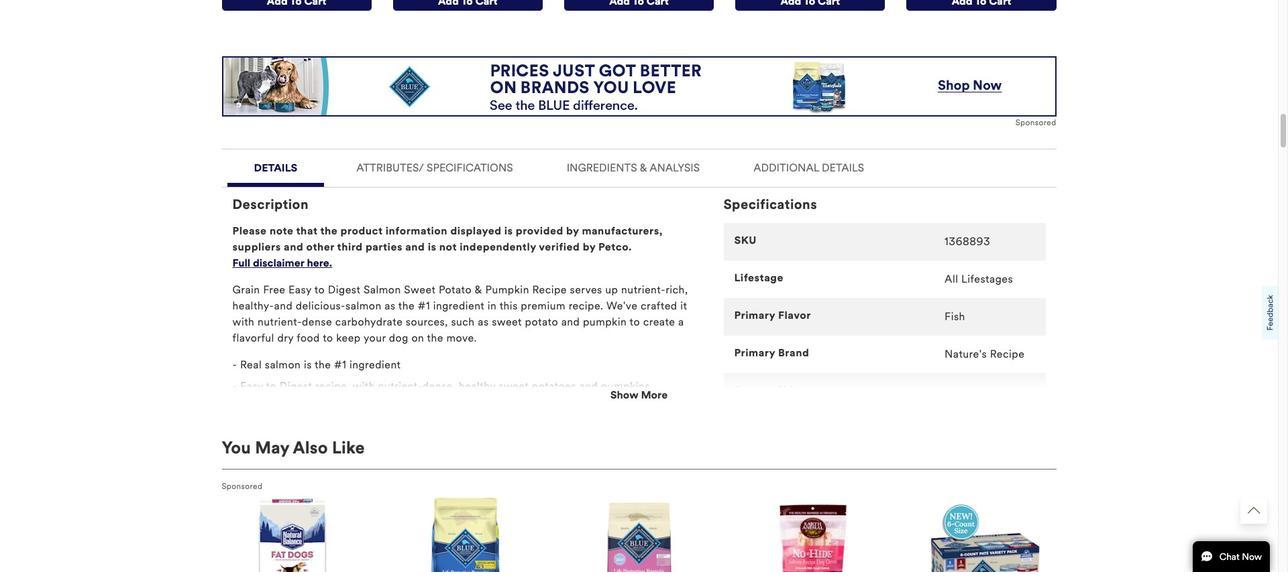 Task type: describe. For each thing, give the bounding box(es) containing it.
third
[[337, 241, 363, 253]]

ships next business day
[[945, 386, 1011, 414]]

ships
[[945, 386, 972, 398]]

salmon
[[364, 284, 401, 296]]

0 horizontal spatial ingredient
[[349, 359, 401, 372]]

and down information
[[405, 241, 425, 253]]

description
[[232, 196, 309, 213]]

0 vertical spatial as
[[385, 300, 396, 313]]

dense
[[302, 316, 332, 329]]

next
[[975, 386, 999, 398]]

such
[[451, 316, 475, 329]]

sponsored link
[[222, 56, 1056, 129]]

additional details button
[[732, 149, 886, 183]]

please note that the product information displayed is provided by manufacturers, suppliers and other third parties and is not independently verified by petco. full disclaimer here.
[[232, 225, 663, 270]]

additional
[[754, 162, 819, 174]]

to down the dense
[[323, 332, 333, 345]]

petco.
[[599, 241, 632, 253]]

0 horizontal spatial #1
[[334, 359, 346, 372]]

healthy-
[[232, 300, 274, 313]]

primary for primary brand
[[734, 347, 775, 359]]

on
[[412, 332, 424, 345]]

dry
[[277, 332, 294, 345]]

parties
[[366, 241, 403, 253]]

day
[[992, 402, 1011, 414]]

nature's recipe
[[945, 348, 1025, 361]]

all
[[945, 273, 958, 286]]

0 horizontal spatial nutrient-
[[258, 316, 302, 329]]

to left ship at bottom right
[[763, 384, 774, 397]]

you may also like
[[222, 438, 365, 459]]

like
[[332, 438, 365, 459]]

dense,
[[422, 380, 456, 393]]

pumpkin
[[485, 284, 529, 296]]

may
[[255, 438, 289, 459]]

fish
[[945, 310, 965, 323]]

1368893
[[945, 235, 990, 248]]

1 horizontal spatial by
[[583, 241, 596, 253]]

other
[[306, 241, 335, 253]]

independently
[[460, 241, 536, 253]]

it
[[680, 300, 687, 313]]

specifications
[[427, 162, 513, 174]]

create
[[643, 316, 675, 329]]

dog
[[389, 332, 409, 345]]

pumpkins
[[601, 380, 650, 393]]

days to ship
[[734, 384, 800, 397]]

potato
[[525, 316, 558, 329]]

ingredients
[[567, 162, 637, 174]]

ship
[[777, 384, 800, 397]]

primary for primary flavor
[[734, 309, 775, 322]]

salmon inside "grain free easy to digest salmon sweet potato & pumpkin recipe serves up nutrient-rich, healthy-and delicious-salmon as the #1 ingredient in this premium recipe. we've crafted it with nutrient-dense carbohydrate sources, such as sweet potato and pumpkin to create a flavorful dry food to keep your dog on the move."
[[346, 300, 382, 313]]

& inside button
[[640, 162, 647, 174]]

to up "delicious-"
[[314, 284, 325, 296]]

- for - easy to digest recipe, with nutrient-dense, healthy sweet potatoes and pumpkins
[[232, 380, 237, 393]]

0 vertical spatial nutrient-
[[621, 284, 666, 296]]

ingredients & analysis
[[567, 162, 700, 174]]

full disclaimer here. button
[[232, 255, 332, 272]]

free
[[263, 284, 285, 296]]

potatoes
[[532, 380, 576, 393]]

keep
[[336, 332, 361, 345]]

0 horizontal spatial digest
[[280, 380, 312, 393]]

the down sweet
[[398, 300, 415, 313]]

crafted
[[641, 300, 677, 313]]

you
[[222, 438, 251, 459]]

healthy
[[459, 380, 496, 393]]

information
[[386, 225, 448, 237]]

1 vertical spatial salmon
[[265, 359, 301, 372]]

0 horizontal spatial by
[[566, 225, 579, 237]]

to down we've at the left
[[630, 316, 640, 329]]

show more button
[[222, 388, 1056, 404]]

carbohydrate
[[335, 316, 403, 329]]

sweet inside "grain free easy to digest salmon sweet potato & pumpkin recipe serves up nutrient-rich, healthy-and delicious-salmon as the #1 ingredient in this premium recipe. we've crafted it with nutrient-dense carbohydrate sources, such as sweet potato and pumpkin to create a flavorful dry food to keep your dog on the move."
[[492, 316, 522, 329]]

flavorful
[[232, 332, 274, 345]]

primary brand
[[734, 347, 809, 359]]

days
[[734, 384, 760, 397]]

1 horizontal spatial with
[[353, 380, 375, 393]]

business
[[945, 402, 988, 414]]

rich,
[[666, 284, 688, 296]]

show
[[610, 389, 639, 402]]

primary flavor
[[734, 309, 811, 322]]

specifications
[[724, 196, 817, 213]]



Task type: vqa. For each thing, say whether or not it's contained in the screenshot.
first $14.99
no



Task type: locate. For each thing, give the bounding box(es) containing it.
- down flavorful
[[232, 380, 237, 393]]

ingredient down potato
[[433, 300, 485, 313]]

as down in
[[478, 316, 489, 329]]

1 horizontal spatial as
[[478, 316, 489, 329]]

1 vertical spatial recipe
[[990, 348, 1025, 361]]

1 vertical spatial primary
[[734, 347, 775, 359]]

0 vertical spatial by
[[566, 225, 579, 237]]

nutrient- up crafted
[[621, 284, 666, 296]]

sponsored
[[1016, 118, 1056, 127], [222, 482, 263, 492]]

0 vertical spatial recipe
[[532, 284, 567, 296]]

1 - from the top
[[232, 359, 237, 372]]

0 horizontal spatial salmon
[[265, 359, 301, 372]]

1 vertical spatial sponsored
[[222, 482, 263, 492]]

1 horizontal spatial nutrient-
[[378, 380, 422, 393]]

to
[[314, 284, 325, 296], [630, 316, 640, 329], [323, 332, 333, 345], [266, 380, 277, 393], [763, 384, 774, 397]]

attributes/ specifications button
[[335, 149, 534, 183]]

premium
[[521, 300, 566, 313]]

1 vertical spatial as
[[478, 316, 489, 329]]

recipe.
[[569, 300, 603, 313]]

1 horizontal spatial sponsored
[[1016, 118, 1056, 127]]

sweet down this
[[492, 316, 522, 329]]

attributes/ specifications
[[356, 162, 513, 174]]

brand
[[778, 347, 809, 359]]

#1 up sources,
[[418, 300, 430, 313]]

and right potatoes
[[579, 380, 598, 393]]

suppliers
[[232, 241, 281, 253]]

0 horizontal spatial is
[[304, 359, 312, 372]]

1 horizontal spatial is
[[428, 241, 436, 253]]

2 vertical spatial is
[[304, 359, 312, 372]]

tab panel containing description
[[222, 186, 1056, 492]]

that
[[296, 225, 318, 237]]

real
[[240, 359, 262, 372]]

details right additional
[[822, 162, 864, 174]]

styled arrow button link
[[1241, 498, 1267, 525]]

recipe right nature's
[[990, 348, 1025, 361]]

1 horizontal spatial digest
[[328, 284, 361, 296]]

1 horizontal spatial &
[[640, 162, 647, 174]]

ingredient
[[433, 300, 485, 313], [349, 359, 401, 372]]

primary
[[734, 309, 775, 322], [734, 347, 775, 359]]

delicious-
[[296, 300, 346, 313]]

the right on
[[427, 332, 443, 345]]

ingredient down your
[[349, 359, 401, 372]]

more
[[641, 389, 668, 402]]

the
[[320, 225, 338, 237], [398, 300, 415, 313], [427, 332, 443, 345], [315, 359, 331, 372]]

is left "not"
[[428, 241, 436, 253]]

0 horizontal spatial easy
[[240, 380, 263, 393]]

easy inside "grain free easy to digest salmon sweet potato & pumpkin recipe serves up nutrient-rich, healthy-and delicious-salmon as the #1 ingredient in this premium recipe. we've crafted it with nutrient-dense carbohydrate sources, such as sweet potato and pumpkin to create a flavorful dry food to keep your dog on the move."
[[289, 284, 312, 296]]

sweet right healthy at the bottom left
[[499, 380, 529, 393]]

note
[[270, 225, 294, 237]]

easy
[[289, 284, 312, 296], [240, 380, 263, 393]]

displayed
[[450, 225, 502, 237]]

1 primary from the top
[[734, 309, 775, 322]]

nutrient-
[[621, 284, 666, 296], [258, 316, 302, 329], [378, 380, 422, 393]]

tab panel
[[222, 186, 1056, 492]]

pumpkin
[[583, 316, 627, 329]]

the up other
[[320, 225, 338, 237]]

0 horizontal spatial with
[[232, 316, 255, 329]]

1 horizontal spatial details
[[822, 162, 864, 174]]

0 vertical spatial is
[[504, 225, 513, 237]]

1 vertical spatial easy
[[240, 380, 263, 393]]

analysis
[[650, 162, 700, 174]]

the up recipe,
[[315, 359, 331, 372]]

salmon
[[346, 300, 382, 313], [265, 359, 301, 372]]

sweet
[[492, 316, 522, 329], [499, 380, 529, 393]]

digest inside "grain free easy to digest salmon sweet potato & pumpkin recipe serves up nutrient-rich, healthy-and delicious-salmon as the #1 ingredient in this premium recipe. we've crafted it with nutrient-dense carbohydrate sources, such as sweet potato and pumpkin to create a flavorful dry food to keep your dog on the move."
[[328, 284, 361, 296]]

salmon down dry
[[265, 359, 301, 372]]

and
[[284, 241, 303, 253], [405, 241, 425, 253], [274, 300, 293, 313], [561, 316, 580, 329], [579, 380, 598, 393]]

by up verified
[[566, 225, 579, 237]]

0 vertical spatial -
[[232, 359, 237, 372]]

recipe inside "grain free easy to digest salmon sweet potato & pumpkin recipe serves up nutrient-rich, healthy-and delicious-salmon as the #1 ingredient in this premium recipe. we've crafted it with nutrient-dense carbohydrate sources, such as sweet potato and pumpkin to create a flavorful dry food to keep your dog on the move."
[[532, 284, 567, 296]]

and up full disclaimer here. button
[[284, 241, 303, 253]]

grain
[[232, 284, 260, 296]]

serves
[[570, 284, 602, 296]]

nutrient- up dry
[[258, 316, 302, 329]]

recipe up "premium"
[[532, 284, 567, 296]]

move.
[[447, 332, 477, 345]]

by left petco.
[[583, 241, 596, 253]]

up
[[605, 284, 618, 296]]

also
[[293, 438, 328, 459]]

0 vertical spatial easy
[[289, 284, 312, 296]]

recipe
[[532, 284, 567, 296], [990, 348, 1025, 361]]

2 horizontal spatial is
[[504, 225, 513, 237]]

1 vertical spatial #1
[[334, 359, 346, 372]]

attributes/
[[356, 162, 424, 174]]

ingredient inside "grain free easy to digest salmon sweet potato & pumpkin recipe serves up nutrient-rich, healthy-and delicious-salmon as the #1 ingredient in this premium recipe. we've crafted it with nutrient-dense carbohydrate sources, such as sweet potato and pumpkin to create a flavorful dry food to keep your dog on the move."
[[433, 300, 485, 313]]

& right potato
[[475, 284, 482, 296]]

show more
[[610, 389, 668, 402]]

all lifestages
[[945, 273, 1013, 286]]

2 details from the left
[[822, 162, 864, 174]]

easy right free
[[289, 284, 312, 296]]

1 horizontal spatial salmon
[[346, 300, 382, 313]]

this
[[500, 300, 518, 313]]

here.
[[307, 257, 332, 270]]

as down salmon
[[385, 300, 396, 313]]

#1 inside "grain free easy to digest salmon sweet potato & pumpkin recipe serves up nutrient-rich, healthy-and delicious-salmon as the #1 ingredient in this premium recipe. we've crafted it with nutrient-dense carbohydrate sources, such as sweet potato and pumpkin to create a flavorful dry food to keep your dog on the move."
[[418, 300, 430, 313]]

1 horizontal spatial ingredient
[[433, 300, 485, 313]]

1 horizontal spatial #1
[[418, 300, 430, 313]]

digest down - real salmon is the #1 ingredient
[[280, 380, 312, 393]]

1 vertical spatial -
[[232, 380, 237, 393]]

disclaimer
[[253, 257, 304, 270]]

food
[[297, 332, 320, 345]]

0 vertical spatial #1
[[418, 300, 430, 313]]

sweet
[[404, 284, 436, 296]]

- for - real salmon is the #1 ingredient
[[232, 359, 237, 372]]

& left analysis at the right top of the page
[[640, 162, 647, 174]]

1 vertical spatial ingredient
[[349, 359, 401, 372]]

#1 up recipe,
[[334, 359, 346, 372]]

2 primary from the top
[[734, 347, 775, 359]]

we've
[[607, 300, 638, 313]]

your
[[364, 332, 386, 345]]

- easy to digest recipe, with nutrient-dense, healthy sweet potatoes and pumpkins
[[232, 380, 650, 393]]

0 vertical spatial primary
[[734, 309, 775, 322]]

0 vertical spatial ingredient
[[433, 300, 485, 313]]

with inside "grain free easy to digest salmon sweet potato & pumpkin recipe serves up nutrient-rich, healthy-and delicious-salmon as the #1 ingredient in this premium recipe. we've crafted it with nutrient-dense carbohydrate sources, such as sweet potato and pumpkin to create a flavorful dry food to keep your dog on the move."
[[232, 316, 255, 329]]

and down the "recipe."
[[561, 316, 580, 329]]

grain free easy to digest salmon sweet potato & pumpkin recipe serves up nutrient-rich, healthy-and delicious-salmon as the #1 ingredient in this premium recipe. we've crafted it with nutrient-dense carbohydrate sources, such as sweet potato and pumpkin to create a flavorful dry food to keep your dog on the move.
[[232, 284, 688, 345]]

0 horizontal spatial &
[[475, 284, 482, 296]]

1 vertical spatial by
[[583, 241, 596, 253]]

is down food
[[304, 359, 312, 372]]

0 horizontal spatial recipe
[[532, 284, 567, 296]]

0 vertical spatial salmon
[[346, 300, 382, 313]]

1 vertical spatial &
[[475, 284, 482, 296]]

0 vertical spatial with
[[232, 316, 255, 329]]

- real salmon is the #1 ingredient
[[232, 359, 401, 372]]

2 - from the top
[[232, 380, 237, 393]]

scroll to top image
[[1248, 505, 1260, 517]]

0 horizontal spatial as
[[385, 300, 396, 313]]

0 horizontal spatial sponsored
[[222, 482, 263, 492]]

0 vertical spatial sponsored
[[1016, 118, 1056, 127]]

lifestages
[[961, 273, 1013, 286]]

0 horizontal spatial details
[[254, 162, 297, 174]]

manufacturers,
[[582, 225, 663, 237]]

1 vertical spatial with
[[353, 380, 375, 393]]

is
[[504, 225, 513, 237], [428, 241, 436, 253], [304, 359, 312, 372]]

sources,
[[406, 316, 448, 329]]

and down free
[[274, 300, 293, 313]]

easy down real
[[240, 380, 263, 393]]

to down - real salmon is the #1 ingredient
[[266, 380, 277, 393]]

full
[[232, 257, 250, 270]]

- left real
[[232, 359, 237, 372]]

provided
[[516, 225, 563, 237]]

nature's
[[945, 348, 987, 361]]

0 vertical spatial digest
[[328, 284, 361, 296]]

please
[[232, 225, 267, 237]]

details up description in the top of the page
[[254, 162, 297, 174]]

& inside "grain free easy to digest salmon sweet potato & pumpkin recipe serves up nutrient-rich, healthy-and delicious-salmon as the #1 ingredient in this premium recipe. we've crafted it with nutrient-dense carbohydrate sources, such as sweet potato and pumpkin to create a flavorful dry food to keep your dog on the move."
[[475, 284, 482, 296]]

salmon up carbohydrate
[[346, 300, 382, 313]]

verified
[[539, 241, 580, 253]]

additional details
[[754, 162, 864, 174]]

1 vertical spatial digest
[[280, 380, 312, 393]]

with down healthy-
[[232, 316, 255, 329]]

1 horizontal spatial recipe
[[990, 348, 1025, 361]]

flavor
[[778, 309, 811, 322]]

primary down the lifestage
[[734, 309, 775, 322]]

2 vertical spatial nutrient-
[[378, 380, 422, 393]]

not
[[439, 241, 457, 253]]

#1
[[418, 300, 430, 313], [334, 359, 346, 372]]

1 vertical spatial nutrient-
[[258, 316, 302, 329]]

by
[[566, 225, 579, 237], [583, 241, 596, 253]]

the inside please note that the product information displayed is provided by manufacturers, suppliers and other third parties and is not independently verified by petco. full disclaimer here.
[[320, 225, 338, 237]]

0 vertical spatial &
[[640, 162, 647, 174]]

1 vertical spatial sweet
[[499, 380, 529, 393]]

0 vertical spatial sweet
[[492, 316, 522, 329]]

product
[[341, 225, 383, 237]]

nutrient- down dog
[[378, 380, 422, 393]]

1 vertical spatial is
[[428, 241, 436, 253]]

product details tab list
[[222, 149, 1056, 492]]

digest up "delicious-"
[[328, 284, 361, 296]]

&
[[640, 162, 647, 174], [475, 284, 482, 296]]

recipe,
[[315, 380, 350, 393]]

1 details from the left
[[254, 162, 297, 174]]

2 horizontal spatial nutrient-
[[621, 284, 666, 296]]

1 horizontal spatial easy
[[289, 284, 312, 296]]

ingredients & analysis button
[[545, 149, 721, 183]]

is up independently
[[504, 225, 513, 237]]

with right recipe,
[[353, 380, 375, 393]]

details button
[[227, 149, 324, 183]]

in
[[488, 300, 497, 313]]

a
[[678, 316, 684, 329]]

potato
[[439, 284, 472, 296]]

primary up days
[[734, 347, 775, 359]]



